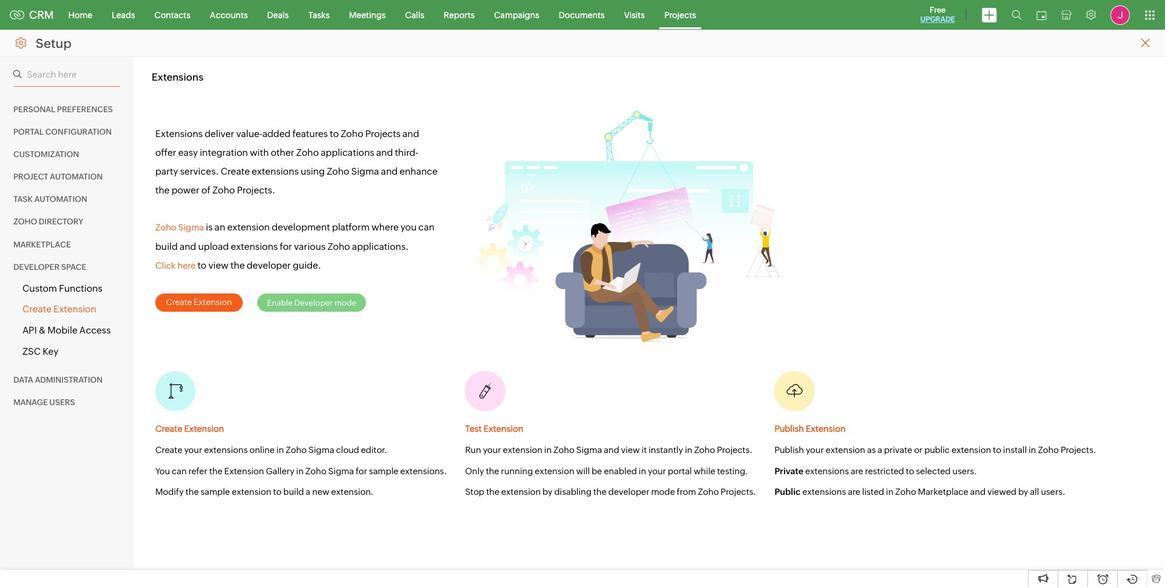 Task type: vqa. For each thing, say whether or not it's contained in the screenshot.
the other modules Field
no



Task type: locate. For each thing, give the bounding box(es) containing it.
profile image
[[1111, 5, 1130, 25]]

documents link
[[549, 0, 615, 29]]

leads link
[[102, 0, 145, 29]]

search element
[[1005, 0, 1029, 30]]

projects
[[664, 10, 696, 20]]

contacts link
[[145, 0, 200, 29]]

home link
[[59, 0, 102, 29]]

profile element
[[1104, 0, 1138, 29]]

tasks link
[[299, 0, 340, 29]]

meetings
[[349, 10, 386, 20]]

deals link
[[258, 0, 299, 29]]

crm
[[29, 8, 54, 21]]

tasks
[[308, 10, 330, 20]]

upgrade
[[921, 15, 955, 24]]

free upgrade
[[921, 5, 955, 24]]

calendar image
[[1037, 10, 1047, 20]]

calls link
[[396, 0, 434, 29]]

campaigns
[[494, 10, 540, 20]]



Task type: describe. For each thing, give the bounding box(es) containing it.
visits link
[[615, 0, 655, 29]]

calls
[[405, 10, 424, 20]]

accounts link
[[200, 0, 258, 29]]

projects link
[[655, 0, 706, 29]]

crm link
[[10, 8, 54, 21]]

meetings link
[[340, 0, 396, 29]]

create menu element
[[975, 0, 1005, 29]]

visits
[[624, 10, 645, 20]]

reports link
[[434, 0, 485, 29]]

leads
[[112, 10, 135, 20]]

documents
[[559, 10, 605, 20]]

contacts
[[155, 10, 191, 20]]

free
[[930, 5, 946, 15]]

create menu image
[[982, 8, 997, 22]]

accounts
[[210, 10, 248, 20]]

home
[[68, 10, 92, 20]]

campaigns link
[[485, 0, 549, 29]]

search image
[[1012, 10, 1022, 20]]

deals
[[267, 10, 289, 20]]

reports
[[444, 10, 475, 20]]



